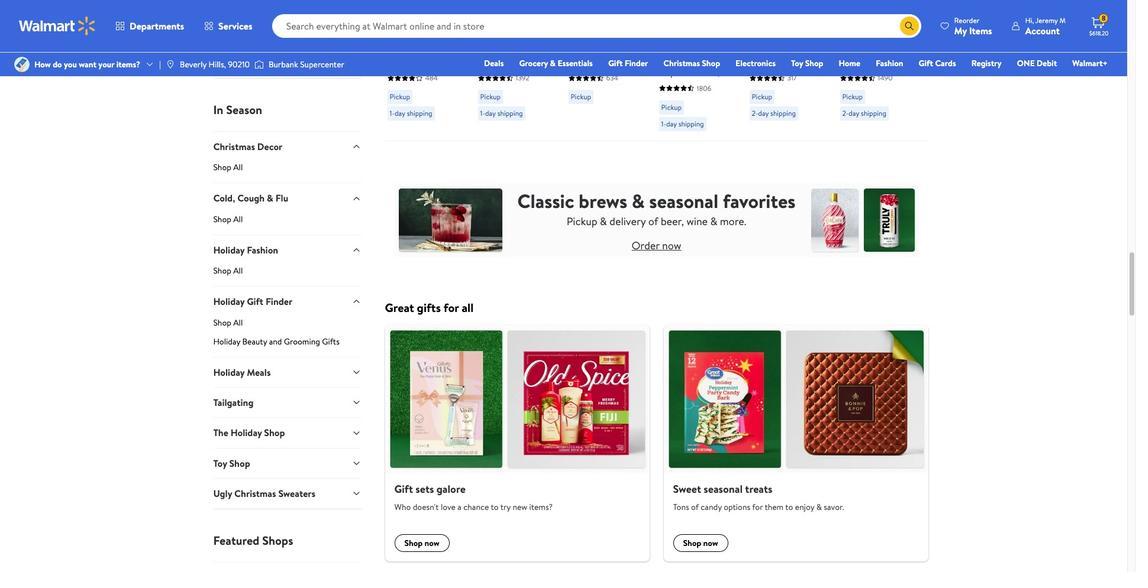 Task type: vqa. For each thing, say whether or not it's contained in the screenshot.
-
yes



Task type: locate. For each thing, give the bounding box(es) containing it.
bags & accessories link
[[213, 57, 361, 78]]

gift cards
[[919, 57, 956, 69]]

1 shop all from the top
[[213, 162, 243, 174]]

shop now for sets
[[405, 538, 440, 550]]

go up fashion link on the right top of page
[[875, 29, 887, 42]]

holiday inside dropdown button
[[213, 295, 245, 308]]

holiday inside '$12.48 73.4 ¢/oz starbucks ground coffee, medium roast coffee, holiday blend, 1 bag (17 oz)'
[[750, 68, 780, 81]]

1 horizontal spatial paper
[[705, 52, 729, 65]]

1 shop now from the left
[[405, 538, 440, 550]]

0 horizontal spatial paper
[[524, 42, 548, 55]]

1 horizontal spatial dixie
[[659, 39, 680, 52]]

2 horizontal spatial paper
[[887, 42, 910, 55]]

1 horizontal spatial disposable
[[659, 52, 703, 65]]

socks, tights & hosiery
[[213, 19, 297, 31]]

christmas down ¢/count
[[664, 57, 700, 69]]

hot
[[603, 42, 618, 55]]

1 horizontal spatial 12
[[722, 65, 730, 78]]

shop inside gift sets galore list item
[[405, 538, 423, 550]]

0 horizontal spatial to
[[501, 29, 510, 42]]

now
[[662, 239, 681, 253], [425, 538, 440, 550], [703, 538, 718, 550]]

classic inside $13.24 32.9 ¢/oz folgers classic roast ground coffee, 40.3- ounce
[[420, 29, 448, 42]]

shop all link
[[213, 162, 361, 183], [213, 214, 361, 235], [213, 265, 361, 287], [213, 317, 361, 334]]

pickup for $12.48
[[752, 92, 772, 102]]

christmas left decor
[[213, 140, 255, 153]]

holiday down cold,
[[213, 244, 245, 257]]

paper inside $4.78 23.9 ¢/ea dixie to go disposable paper cups with lids, 12 oz, multicolor, 20 count
[[524, 42, 548, 55]]

toy shop down the medium
[[791, 57, 824, 69]]

holiday beauty and grooming gifts
[[213, 336, 340, 348]]

0 horizontal spatial dixie
[[478, 29, 499, 42]]

lids, up 1490
[[883, 55, 901, 68]]

2 shop now from the left
[[683, 538, 718, 550]]

1-
[[390, 108, 395, 118], [480, 108, 485, 118], [661, 119, 666, 129]]

pickup left the oz
[[571, 92, 591, 102]]

0 vertical spatial christmas
[[664, 57, 700, 69]]

finder
[[625, 57, 648, 69], [266, 295, 292, 308]]

$13.24 32.9 ¢/oz folgers classic roast ground coffee, 40.3- ounce
[[387, 11, 454, 81]]

3 shop all from the top
[[213, 265, 243, 277]]

ground inside '$12.48 73.4 ¢/oz starbucks ground coffee, medium roast coffee, holiday blend, 1 bag (17 oz)'
[[792, 29, 823, 42]]

shop all for holiday
[[213, 265, 243, 277]]

list containing gift sets galore
[[378, 325, 935, 562]]

for left them
[[752, 502, 763, 514]]

oz, inside the $8.12 20.3 ¢/count dixie to go disposable paper cups with lids, 12 oz, multicolor, 40 count
[[659, 78, 670, 91]]

pickup down ounce
[[390, 92, 410, 102]]

2-day shipping for $11.32
[[843, 108, 887, 118]]

now for gift sets galore
[[425, 538, 440, 550]]

0 vertical spatial seasonal
[[649, 188, 719, 214]]

paper inside $11.32 dixie to go disposable paper cups with lids, 12 oz, multicolor, 60 count
[[887, 42, 910, 55]]

0 horizontal spatial shop now
[[405, 538, 440, 550]]

hi,
[[1026, 15, 1034, 25]]

0 horizontal spatial finder
[[266, 295, 292, 308]]

1 horizontal spatial lids,
[[702, 65, 720, 78]]

gift for cards
[[919, 57, 933, 69]]

2 horizontal spatial ¢/oz
[[802, 12, 817, 24]]

shop all
[[213, 162, 243, 174], [213, 214, 243, 225], [213, 265, 243, 277], [213, 317, 243, 329]]

¢/oz inside $7.70 18.6 ¢/oz swiss miss classics hot chocolate mix with marshmallows, 30 - 1.38 oz packets
[[612, 12, 627, 24]]

1 horizontal spatial items?
[[529, 502, 553, 514]]

2 horizontal spatial count
[[840, 81, 866, 94]]

2 horizontal spatial multicolor,
[[854, 68, 898, 81]]

classic left brews
[[518, 188, 574, 214]]

count inside $11.32 dixie to go disposable paper cups with lids, 12 oz, multicolor, 60 count
[[840, 81, 866, 94]]

2 horizontal spatial oz,
[[840, 68, 852, 81]]

now inside sweet seasonal treats 'list item'
[[703, 538, 718, 550]]

¢/ea
[[525, 12, 541, 24]]

for inside sweet seasonal treats tons of candy options for them to enjoy & savor.
[[752, 502, 763, 514]]

toy shop up ugly
[[213, 457, 250, 470]]

0 horizontal spatial toy
[[213, 457, 227, 470]]

¢/oz inside $13.24 32.9 ¢/oz folgers classic roast ground coffee, 40.3- ounce
[[438, 12, 454, 24]]

40
[[719, 78, 731, 91]]

2 2-day shipping from the left
[[843, 108, 887, 118]]

gift left cards
[[919, 57, 933, 69]]

40.3-
[[421, 55, 442, 68]]

ground up 484
[[413, 42, 444, 55]]

1806
[[697, 83, 711, 93]]

to for $8.12
[[682, 39, 691, 52]]

1 to from the left
[[491, 502, 499, 514]]

0 horizontal spatial go
[[512, 29, 525, 42]]

2 horizontal spatial 1-day shipping
[[661, 119, 704, 129]]

2-day shipping down 1490
[[843, 108, 887, 118]]

with for $4.78
[[501, 55, 518, 68]]

order
[[632, 239, 660, 253]]

1 2- from the left
[[752, 108, 758, 118]]

2 ¢/oz from the left
[[612, 12, 627, 24]]

32.9
[[421, 12, 436, 24]]

2-day shipping down (17
[[752, 108, 796, 118]]

home
[[839, 57, 861, 69]]

paper for $8.12
[[705, 52, 729, 65]]

2 shop all from the top
[[213, 214, 243, 225]]

one debit
[[1017, 57, 1057, 69]]

disposable down ¢/count
[[659, 52, 703, 65]]

shipping down 1392
[[498, 108, 523, 118]]

2 horizontal spatial to
[[863, 29, 872, 42]]

2 horizontal spatial go
[[875, 29, 887, 42]]

12 for $8.12
[[722, 65, 730, 78]]

shop all for christmas
[[213, 162, 243, 174]]

shop now down doesn't
[[405, 538, 440, 550]]

coffee,
[[750, 42, 781, 55], [387, 55, 418, 68], [775, 55, 806, 68]]

to down ¢/count
[[682, 39, 691, 52]]

to left try
[[491, 502, 499, 514]]

3 ¢/oz from the left
[[802, 12, 817, 24]]

2- down home
[[843, 108, 849, 118]]

gift up "beauty" at the left bottom of page
[[247, 295, 263, 308]]

ugly
[[213, 488, 232, 501]]

1- for $4.78
[[480, 108, 485, 118]]

sets
[[416, 482, 434, 497]]

1- for $8.12
[[661, 119, 666, 129]]

0 horizontal spatial for
[[444, 300, 459, 316]]

pickup down home link
[[843, 92, 863, 102]]

4 all from the top
[[233, 317, 243, 329]]

to for $4.78
[[501, 29, 510, 42]]

0 horizontal spatial 2-day shipping
[[752, 108, 796, 118]]

dixie for $8.12
[[659, 39, 680, 52]]

shop all link up holiday beauty and grooming gifts
[[213, 317, 361, 334]]

0 vertical spatial of
[[649, 214, 658, 229]]

to inside the $8.12 20.3 ¢/count dixie to go disposable paper cups with lids, 12 oz, multicolor, 40 count
[[682, 39, 691, 52]]

0 horizontal spatial count
[[478, 81, 503, 94]]

multicolor, inside $11.32 dixie to go disposable paper cups with lids, 12 oz, multicolor, 60 count
[[854, 68, 898, 81]]

8 $618.20
[[1090, 13, 1109, 37]]

now down doesn't
[[425, 538, 440, 550]]

¢/oz for $7.70
[[612, 12, 627, 24]]

packets
[[606, 94, 637, 107]]

0 horizontal spatial 12
[[541, 55, 549, 68]]

1.38
[[574, 94, 590, 107]]

oz, left 1392
[[478, 68, 489, 81]]

0 horizontal spatial lids,
[[521, 55, 539, 68]]

fashion up 1490
[[876, 57, 904, 69]]

coffee, up 317
[[775, 55, 806, 68]]

ground inside $13.24 32.9 ¢/oz folgers classic roast ground coffee, 40.3- ounce
[[413, 42, 444, 55]]

2 horizontal spatial 12
[[903, 55, 911, 68]]

0 vertical spatial items?
[[116, 59, 140, 70]]

73.4
[[784, 12, 800, 24]]

list
[[378, 325, 935, 562]]

disposable inside $4.78 23.9 ¢/ea dixie to go disposable paper cups with lids, 12 oz, multicolor, 20 count
[[478, 42, 522, 55]]

317
[[787, 73, 797, 83]]

shop all link down flu at the top of the page
[[213, 214, 361, 235]]

shop down cold,
[[213, 214, 231, 225]]

dixie down $11.32
[[840, 29, 861, 42]]

& right 20
[[550, 57, 556, 69]]

(17
[[767, 81, 778, 94]]

fashion inside dropdown button
[[247, 244, 278, 257]]

electronics
[[736, 57, 776, 69]]

pickup & delivery of beer, wine & more. from classic brews to seasonal favorites. order now. image
[[394, 170, 919, 271]]

1 vertical spatial for
[[752, 502, 763, 514]]

your
[[98, 59, 114, 70]]

2 horizontal spatial 1-
[[661, 119, 666, 129]]

1 product group from the left
[[387, 0, 461, 136]]

shop now
[[405, 538, 440, 550], [683, 538, 718, 550]]

2 horizontal spatial cups
[[840, 55, 861, 68]]

12 inside $4.78 23.9 ¢/ea dixie to go disposable paper cups with lids, 12 oz, multicolor, 20 count
[[541, 55, 549, 68]]

count for $8.12
[[659, 91, 685, 105]]

of
[[649, 214, 658, 229], [691, 502, 699, 514]]

0 horizontal spatial multicolor,
[[492, 68, 536, 81]]

shop now inside gift sets galore list item
[[405, 538, 440, 550]]

count left "1806"
[[659, 91, 685, 105]]

2- for $12.48
[[752, 108, 758, 118]]

1-day shipping down "1806"
[[661, 119, 704, 129]]

1 vertical spatial toy shop
[[213, 457, 250, 470]]

0 horizontal spatial now
[[425, 538, 440, 550]]

 image
[[14, 57, 30, 72]]

count inside the $8.12 20.3 ¢/count dixie to go disposable paper cups with lids, 12 oz, multicolor, 40 count
[[659, 91, 685, 105]]

2 horizontal spatial dixie
[[840, 29, 861, 42]]

0 horizontal spatial ground
[[413, 42, 444, 55]]

shop down tons
[[683, 538, 702, 550]]

go
[[512, 29, 525, 42], [875, 29, 887, 42], [694, 39, 706, 52]]

1 horizontal spatial finder
[[625, 57, 648, 69]]

1 horizontal spatial 2-day shipping
[[843, 108, 887, 118]]

finder up 30
[[625, 57, 648, 69]]

6 product group from the left
[[840, 0, 914, 136]]

paper
[[524, 42, 548, 55], [887, 42, 910, 55], [705, 52, 729, 65]]

& right the enjoy
[[817, 502, 822, 514]]

ground down 73.4
[[792, 29, 823, 42]]

items? inside gift sets galore who doesn't love a chance to try new items?
[[529, 502, 553, 514]]

1-day shipping for $4.78
[[480, 108, 523, 118]]

chocolate
[[568, 55, 611, 68]]

roast up bag
[[750, 55, 773, 68]]

dixie down 20.3
[[659, 39, 680, 52]]

3 product group from the left
[[568, 0, 642, 136]]

shop all link up flu at the top of the page
[[213, 162, 361, 183]]

classic down 32.9 at the left top of page
[[420, 29, 448, 42]]

1 vertical spatial fashion
[[247, 244, 278, 257]]

disposable for $8.12
[[659, 52, 703, 65]]

gift finder
[[608, 57, 648, 69]]

3 shop all link from the top
[[213, 265, 361, 287]]

& right the tights on the left top of page
[[261, 19, 267, 31]]

lids, up 1392
[[521, 55, 539, 68]]

$11.32 dixie to go disposable paper cups with lids, 12 oz, multicolor, 60 count
[[840, 11, 911, 94]]

1 horizontal spatial of
[[691, 502, 699, 514]]

go down "23.9"
[[512, 29, 525, 42]]

¢/oz
[[438, 12, 454, 24], [612, 12, 627, 24], [802, 12, 817, 24]]

shipping down "1806"
[[679, 119, 704, 129]]

gift for sets
[[394, 482, 413, 497]]

coffee, inside $13.24 32.9 ¢/oz folgers classic roast ground coffee, 40.3- ounce
[[387, 55, 418, 68]]

shipping down 1490
[[861, 108, 887, 118]]

1 all from the top
[[233, 162, 243, 174]]

0 horizontal spatial to
[[491, 502, 499, 514]]

1 vertical spatial of
[[691, 502, 699, 514]]

1 horizontal spatial ground
[[792, 29, 823, 42]]

1 vertical spatial finder
[[266, 295, 292, 308]]

1 horizontal spatial toy shop
[[791, 57, 824, 69]]

paper up fashion link on the right top of page
[[887, 42, 910, 55]]

day for $13.24
[[395, 108, 405, 118]]

toy down the
[[213, 457, 227, 470]]

holiday left meals at the bottom left of the page
[[213, 366, 245, 379]]

gift inside gift sets galore who doesn't love a chance to try new items?
[[394, 482, 413, 497]]

roast inside '$12.48 73.4 ¢/oz starbucks ground coffee, medium roast coffee, holiday blend, 1 bag (17 oz)'
[[750, 55, 773, 68]]

all down holiday fashion
[[233, 265, 243, 277]]

cold,
[[213, 192, 235, 205]]

2 to from the left
[[786, 502, 793, 514]]

1 horizontal spatial for
[[752, 502, 763, 514]]

now inside gift sets galore list item
[[425, 538, 440, 550]]

gift for finder
[[608, 57, 623, 69]]

pickup inside classic brews & seasonal favorites pickup & delivery of beer, wine & more.
[[567, 214, 597, 229]]

lids, up "1806"
[[702, 65, 720, 78]]

for left all
[[444, 300, 459, 316]]

shop all down holiday gift finder
[[213, 317, 243, 329]]

with inside the $8.12 20.3 ¢/count dixie to go disposable paper cups with lids, 12 oz, multicolor, 40 count
[[682, 65, 699, 78]]

1 horizontal spatial shop now
[[683, 538, 718, 550]]

holiday right the
[[231, 427, 262, 440]]

day for $12.48
[[758, 108, 769, 118]]

to right them
[[786, 502, 793, 514]]

all down christmas decor
[[233, 162, 243, 174]]

1 horizontal spatial toy
[[791, 57, 803, 69]]

to down $11.32
[[863, 29, 872, 42]]

paper inside the $8.12 20.3 ¢/count dixie to go disposable paper cups with lids, 12 oz, multicolor, 40 count
[[705, 52, 729, 65]]

1 horizontal spatial go
[[694, 39, 706, 52]]

1 shop all link from the top
[[213, 162, 361, 183]]

in season
[[213, 102, 262, 118]]

toy inside dropdown button
[[213, 457, 227, 470]]

& right jewelry at the top left of page
[[243, 38, 248, 50]]

2 horizontal spatial lids,
[[883, 55, 901, 68]]

2 all from the top
[[233, 214, 243, 225]]

shop all down cold,
[[213, 214, 243, 225]]

jewelry & watches link
[[213, 38, 361, 54]]

to inside $4.78 23.9 ¢/ea dixie to go disposable paper cups with lids, 12 oz, multicolor, 20 count
[[501, 29, 510, 42]]

1 vertical spatial christmas
[[213, 140, 255, 153]]

0 horizontal spatial classic
[[420, 29, 448, 42]]

enjoy
[[795, 502, 815, 514]]

product group containing $7.70
[[568, 0, 642, 136]]

now down beer,
[[662, 239, 681, 253]]

count inside $4.78 23.9 ¢/ea dixie to go disposable paper cups with lids, 12 oz, multicolor, 20 count
[[478, 81, 503, 94]]

0 horizontal spatial ¢/oz
[[438, 12, 454, 24]]

roast inside $13.24 32.9 ¢/oz folgers classic roast ground coffee, 40.3- ounce
[[387, 42, 410, 55]]

go for $4.78
[[512, 29, 525, 42]]

cups inside the $8.12 20.3 ¢/count dixie to go disposable paper cups with lids, 12 oz, multicolor, 40 count
[[659, 65, 680, 78]]

0 horizontal spatial toy shop
[[213, 457, 250, 470]]

miss
[[592, 29, 610, 42]]

pickup left oz)
[[752, 92, 772, 102]]

1-day shipping for $13.24
[[390, 108, 432, 118]]

want
[[79, 59, 96, 70]]

of left beer,
[[649, 214, 658, 229]]

count down home
[[840, 81, 866, 94]]

dixie inside the $8.12 20.3 ¢/count dixie to go disposable paper cups with lids, 12 oz, multicolor, 40 count
[[659, 39, 680, 52]]

who
[[394, 502, 411, 514]]

2 horizontal spatial now
[[703, 538, 718, 550]]

& inside sweet seasonal treats tons of candy options for them to enjoy & savor.
[[817, 502, 822, 514]]

christmas decor
[[213, 140, 283, 153]]

lids, inside $11.32 dixie to go disposable paper cups with lids, 12 oz, multicolor, 60 count
[[883, 55, 901, 68]]

seasonal up order now link
[[649, 188, 719, 214]]

shipping for $11.32
[[861, 108, 887, 118]]

disposable inside $11.32 dixie to go disposable paper cups with lids, 12 oz, multicolor, 60 count
[[840, 42, 884, 55]]

product group
[[387, 0, 461, 136], [478, 0, 552, 136], [568, 0, 642, 136], [659, 0, 733, 136], [750, 0, 824, 136], [840, 0, 914, 136]]

1 horizontal spatial classic
[[518, 188, 574, 214]]

fashion up holiday gift finder
[[247, 244, 278, 257]]

5 product group from the left
[[750, 0, 824, 136]]

holiday for holiday meals
[[213, 366, 245, 379]]

multicolor, inside the $8.12 20.3 ¢/count dixie to go disposable paper cups with lids, 12 oz, multicolor, 40 count
[[673, 78, 717, 91]]

all for cold,
[[233, 214, 243, 225]]

1 horizontal spatial 1-day shipping
[[480, 108, 523, 118]]

shipping down 484
[[407, 108, 432, 118]]

12 inside the $8.12 20.3 ¢/count dixie to go disposable paper cups with lids, 12 oz, multicolor, 40 count
[[722, 65, 730, 78]]

 image right 90210
[[254, 59, 264, 70]]

paper up 'grocery'
[[524, 42, 548, 55]]

multicolor, inside $4.78 23.9 ¢/ea dixie to go disposable paper cups with lids, 12 oz, multicolor, 20 count
[[492, 68, 536, 81]]

4 product group from the left
[[659, 0, 733, 136]]

4 shop all link from the top
[[213, 317, 361, 334]]

roast up ounce
[[387, 42, 410, 55]]

count down deals link
[[478, 81, 503, 94]]

2- down bag
[[752, 108, 758, 118]]

1 vertical spatial classic
[[518, 188, 574, 214]]

order now
[[632, 239, 681, 253]]

0 horizontal spatial 1-day shipping
[[390, 108, 432, 118]]

0 horizontal spatial disposable
[[478, 42, 522, 55]]

0 vertical spatial classic
[[420, 29, 448, 42]]

gift finder link
[[603, 57, 654, 70]]

2 vertical spatial christmas
[[234, 488, 276, 501]]

one debit link
[[1012, 57, 1063, 70]]

1 horizontal spatial to
[[682, 39, 691, 52]]

1 vertical spatial toy
[[213, 457, 227, 470]]

swiss
[[568, 29, 590, 42]]

shop now inside sweet seasonal treats 'list item'
[[683, 538, 718, 550]]

sweet seasonal treats tons of candy options for them to enjoy & savor.
[[673, 482, 844, 514]]

coffee, up electronics
[[750, 42, 781, 55]]

2 2- from the left
[[843, 108, 849, 118]]

of right tons
[[691, 502, 699, 514]]

oz, inside $4.78 23.9 ¢/ea dixie to go disposable paper cups with lids, 12 oz, multicolor, 20 count
[[478, 68, 489, 81]]

oz, right 30
[[659, 78, 670, 91]]

electronics link
[[730, 57, 781, 70]]

pickup down deals link
[[480, 92, 501, 102]]

3 all from the top
[[233, 265, 243, 277]]

pickup left delivery
[[567, 214, 597, 229]]

all up "beauty" at the left bottom of page
[[233, 317, 243, 329]]

savor.
[[824, 502, 844, 514]]

disposable inside the $8.12 20.3 ¢/count dixie to go disposable paper cups with lids, 12 oz, multicolor, 40 count
[[659, 52, 703, 65]]

pickup down christmas shop link
[[661, 102, 682, 112]]

1 horizontal spatial roast
[[750, 55, 773, 68]]

holiday for holiday gift finder
[[213, 295, 245, 308]]

go inside the $8.12 20.3 ¢/count dixie to go disposable paper cups with lids, 12 oz, multicolor, 40 count
[[694, 39, 706, 52]]

finder up holiday beauty and grooming gifts
[[266, 295, 292, 308]]

gift cards link
[[914, 57, 962, 70]]

1 vertical spatial seasonal
[[704, 482, 743, 497]]

toy down the medium
[[791, 57, 803, 69]]

0 horizontal spatial of
[[649, 214, 658, 229]]

shipping
[[407, 108, 432, 118], [498, 108, 523, 118], [771, 108, 796, 118], [861, 108, 887, 118], [679, 119, 704, 129]]

with inside $7.70 18.6 ¢/oz swiss miss classics hot chocolate mix with marshmallows, 30 - 1.38 oz packets
[[568, 68, 586, 81]]

lids, inside the $8.12 20.3 ¢/count dixie to go disposable paper cups with lids, 12 oz, multicolor, 40 count
[[702, 65, 720, 78]]

1 horizontal spatial fashion
[[876, 57, 904, 69]]

cups inside $4.78 23.9 ¢/ea dixie to go disposable paper cups with lids, 12 oz, multicolor, 20 count
[[478, 55, 499, 68]]

shipping for $8.12
[[679, 119, 704, 129]]

0 vertical spatial toy shop
[[791, 57, 824, 69]]

& right bags
[[232, 57, 238, 69]]

1 vertical spatial items?
[[529, 502, 553, 514]]

shop now down "candy"
[[683, 538, 718, 550]]

1 horizontal spatial oz,
[[659, 78, 670, 91]]

0 horizontal spatial oz,
[[478, 68, 489, 81]]

with inside $11.32 dixie to go disposable paper cups with lids, 12 oz, multicolor, 60 count
[[863, 55, 881, 68]]

1 ¢/oz from the left
[[438, 12, 454, 24]]

shop all link for christmas decor
[[213, 162, 361, 183]]

 image
[[254, 59, 264, 70], [166, 60, 175, 69]]

dixie down $4.78
[[478, 29, 499, 42]]

1 horizontal spatial cups
[[659, 65, 680, 78]]

2 product group from the left
[[478, 0, 552, 136]]

0 horizontal spatial roast
[[387, 42, 410, 55]]

of inside classic brews & seasonal favorites pickup & delivery of beer, wine & more.
[[649, 214, 658, 229]]

burbank supercenter
[[269, 59, 344, 70]]

¢/oz right '18.6'
[[612, 12, 627, 24]]

12
[[541, 55, 549, 68], [903, 55, 911, 68], [722, 65, 730, 78]]

1 horizontal spatial ¢/oz
[[612, 12, 627, 24]]

day
[[395, 108, 405, 118], [485, 108, 496, 118], [758, 108, 769, 118], [849, 108, 859, 118], [666, 119, 677, 129]]

0 vertical spatial fashion
[[876, 57, 904, 69]]

holiday for holiday beauty and grooming gifts
[[213, 336, 240, 348]]

0 horizontal spatial cups
[[478, 55, 499, 68]]

0 horizontal spatial  image
[[166, 60, 175, 69]]

1-day shipping down 1392
[[480, 108, 523, 118]]

1 horizontal spatial 1-
[[480, 108, 485, 118]]

¢/oz right 32.9 at the left top of page
[[438, 12, 454, 24]]

registry
[[972, 57, 1002, 69]]

watches
[[250, 38, 281, 50]]

shop all link up holiday gift finder
[[213, 265, 361, 287]]

dixie inside $4.78 23.9 ¢/ea dixie to go disposable paper cups with lids, 12 oz, multicolor, 20 count
[[478, 29, 499, 42]]

1 horizontal spatial to
[[786, 502, 793, 514]]

holiday up "beauty" at the left bottom of page
[[213, 295, 245, 308]]

cards
[[935, 57, 956, 69]]

now down "candy"
[[703, 538, 718, 550]]

0 horizontal spatial 1-
[[390, 108, 395, 118]]

galore
[[437, 482, 466, 497]]

¢/oz right 73.4
[[802, 12, 817, 24]]

disposable up deals at the top of page
[[478, 42, 522, 55]]

count
[[478, 81, 503, 94], [840, 81, 866, 94], [659, 91, 685, 105]]

2 horizontal spatial disposable
[[840, 42, 884, 55]]

you
[[64, 59, 77, 70]]

 image right |
[[166, 60, 175, 69]]

shop all down holiday fashion
[[213, 265, 243, 277]]

lids, inside $4.78 23.9 ¢/ea dixie to go disposable paper cups with lids, 12 oz, multicolor, 20 count
[[521, 55, 539, 68]]

holiday
[[750, 68, 780, 81], [213, 244, 245, 257], [213, 295, 245, 308], [213, 336, 240, 348], [213, 366, 245, 379], [231, 427, 262, 440]]

oz, for $8.12
[[659, 78, 670, 91]]

484
[[425, 73, 438, 83]]

2 shop all link from the top
[[213, 214, 361, 235]]

1 horizontal spatial count
[[659, 91, 685, 105]]

1 horizontal spatial  image
[[254, 59, 264, 70]]

oz
[[592, 94, 604, 107]]

featured shops
[[213, 533, 293, 549]]

¢/oz inside '$12.48 73.4 ¢/oz starbucks ground coffee, medium roast coffee, holiday blend, 1 bag (17 oz)'
[[802, 12, 817, 24]]

1 2-day shipping from the left
[[752, 108, 796, 118]]

1 horizontal spatial 2-
[[843, 108, 849, 118]]

shop down holiday fashion
[[213, 265, 231, 277]]

christmas right ugly
[[234, 488, 276, 501]]

0 horizontal spatial 2-
[[752, 108, 758, 118]]

& left flu at the top of the page
[[267, 192, 273, 205]]

1 horizontal spatial multicolor,
[[673, 78, 717, 91]]

with inside $4.78 23.9 ¢/ea dixie to go disposable paper cups with lids, 12 oz, multicolor, 20 count
[[501, 55, 518, 68]]

0 horizontal spatial fashion
[[247, 244, 278, 257]]

go inside $4.78 23.9 ¢/ea dixie to go disposable paper cups with lids, 12 oz, multicolor, 20 count
[[512, 29, 525, 42]]



Task type: describe. For each thing, give the bounding box(es) containing it.
all for holiday
[[233, 265, 243, 277]]

with for $7.70
[[568, 68, 586, 81]]

search icon image
[[905, 21, 914, 31]]

gifts
[[417, 300, 441, 316]]

socks,
[[213, 19, 236, 31]]

go inside $11.32 dixie to go disposable paper cups with lids, 12 oz, multicolor, 60 count
[[875, 29, 887, 42]]

1-day shipping for $8.12
[[661, 119, 704, 129]]

toy shop link
[[786, 57, 829, 70]]

shop up cold,
[[213, 162, 231, 174]]

1- for $13.24
[[390, 108, 395, 118]]

oz, inside $11.32 dixie to go disposable paper cups with lids, 12 oz, multicolor, 60 count
[[840, 68, 852, 81]]

of inside sweet seasonal treats tons of candy options for them to enjoy & savor.
[[691, 502, 699, 514]]

to inside sweet seasonal treats tons of candy options for them to enjoy & savor.
[[786, 502, 793, 514]]

accessories
[[240, 57, 282, 69]]

grocery
[[519, 57, 548, 69]]

gift inside dropdown button
[[247, 295, 263, 308]]

toy shop button
[[213, 448, 361, 479]]

options
[[724, 502, 751, 514]]

account
[[1026, 24, 1060, 37]]

1392
[[516, 73, 530, 83]]

essentials
[[558, 57, 593, 69]]

finder inside dropdown button
[[266, 295, 292, 308]]

walmart+ link
[[1067, 57, 1113, 70]]

 image for burbank supercenter
[[254, 59, 264, 70]]

count for $4.78
[[478, 81, 503, 94]]

deals
[[484, 57, 504, 69]]

new
[[513, 502, 527, 514]]

hills,
[[209, 59, 226, 70]]

$11.32
[[840, 11, 867, 26]]

starbucks
[[750, 29, 790, 42]]

m
[[1060, 15, 1066, 25]]

4 shop all from the top
[[213, 317, 243, 329]]

lids, for $8.12
[[702, 65, 720, 78]]

classic inside classic brews & seasonal favorites pickup & delivery of beer, wine & more.
[[518, 188, 574, 214]]

day for $8.12
[[666, 119, 677, 129]]

services button
[[194, 12, 263, 40]]

pickup for $8.12
[[661, 102, 682, 112]]

gifts
[[322, 336, 340, 348]]

decor
[[257, 140, 283, 153]]

gift sets galore list item
[[378, 325, 657, 562]]

1 horizontal spatial now
[[662, 239, 681, 253]]

20.3
[[659, 25, 674, 37]]

all for christmas
[[233, 162, 243, 174]]

shop now for seasonal
[[683, 538, 718, 550]]

burbank
[[269, 59, 298, 70]]

90210
[[228, 59, 250, 70]]

shipping for $13.24
[[407, 108, 432, 118]]

0 horizontal spatial items?
[[116, 59, 140, 70]]

0 vertical spatial toy
[[791, 57, 803, 69]]

sweet seasonal treats list item
[[657, 325, 935, 562]]

shop up 40 at the top
[[702, 57, 720, 69]]

candy
[[701, 502, 722, 514]]

seasonal inside sweet seasonal treats tons of candy options for them to enjoy & savor.
[[704, 482, 743, 497]]

holiday beauty and grooming gifts link
[[213, 336, 361, 357]]

treats
[[745, 482, 773, 497]]

socks, tights & hosiery link
[[213, 19, 361, 36]]

& right wine
[[710, 214, 718, 229]]

sweet
[[673, 482, 701, 497]]

shop down the holiday shop
[[229, 457, 250, 470]]

$618.20
[[1090, 29, 1109, 37]]

doesn't
[[413, 502, 439, 514]]

to inside $11.32 dixie to go disposable paper cups with lids, 12 oz, multicolor, 60 count
[[863, 29, 872, 42]]

product group containing $4.78
[[478, 0, 552, 136]]

beverly
[[180, 59, 207, 70]]

grocery & essentials
[[519, 57, 593, 69]]

shipping for $4.78
[[498, 108, 523, 118]]

bags
[[213, 57, 230, 69]]

try
[[501, 502, 511, 514]]

dixie inside $11.32 dixie to go disposable paper cups with lids, 12 oz, multicolor, 60 count
[[840, 29, 861, 42]]

medium
[[783, 42, 816, 55]]

how do you want your items?
[[34, 59, 140, 70]]

my
[[955, 24, 967, 37]]

christmas for christmas shop
[[664, 57, 700, 69]]

product group containing $8.12
[[659, 0, 733, 136]]

& left delivery
[[600, 214, 607, 229]]

shop all for cold,
[[213, 214, 243, 225]]

product group containing $11.32
[[840, 0, 914, 136]]

supercenter
[[300, 59, 344, 70]]

classic brews & seasonal favorites pickup & delivery of beer, wine & more.
[[518, 188, 796, 229]]

¢/oz for $12.48
[[802, 12, 817, 24]]

marshmallows,
[[568, 81, 629, 94]]

cups for $8.12
[[659, 65, 680, 78]]

oz, for $4.78
[[478, 68, 489, 81]]

20
[[538, 68, 549, 81]]

0 vertical spatial finder
[[625, 57, 648, 69]]

2- for $11.32
[[843, 108, 849, 118]]

gift sets galore who doesn't love a chance to try new items?
[[394, 482, 553, 514]]

christmas for christmas decor
[[213, 140, 255, 153]]

hi, jeremy m account
[[1026, 15, 1066, 37]]

multicolor, for $4.78
[[492, 68, 536, 81]]

more.
[[720, 214, 747, 229]]

tons
[[673, 502, 689, 514]]

shop up toy shop dropdown button on the left bottom
[[264, 427, 285, 440]]

& inside dropdown button
[[267, 192, 273, 205]]

shop down the medium
[[805, 57, 824, 69]]

dixie for $4.78
[[478, 29, 499, 42]]

grocery & essentials link
[[514, 57, 598, 70]]

holiday meals button
[[213, 357, 361, 388]]

paper for $4.78
[[524, 42, 548, 55]]

multicolor, for $8.12
[[673, 78, 717, 91]]

-
[[568, 94, 572, 107]]

holiday for holiday fashion
[[213, 244, 245, 257]]

them
[[765, 502, 784, 514]]

60
[[900, 68, 911, 81]]

product group containing $13.24
[[387, 0, 461, 136]]

lids, for $4.78
[[521, 55, 539, 68]]

pickup for $4.78
[[480, 92, 501, 102]]

day for $11.32
[[849, 108, 859, 118]]

¢/count
[[676, 25, 704, 37]]

christmas shop
[[664, 57, 720, 69]]

& right brews
[[632, 188, 645, 214]]

next slide for product carousel list image
[[890, 0, 919, 24]]

shop down holiday gift finder
[[213, 317, 231, 329]]

the holiday shop
[[213, 427, 285, 440]]

walmart image
[[19, 17, 96, 36]]

holiday gift finder
[[213, 295, 292, 308]]

Search search field
[[272, 14, 921, 38]]

0 vertical spatial for
[[444, 300, 459, 316]]

toy shop inside dropdown button
[[213, 457, 250, 470]]

mix
[[613, 55, 628, 68]]

cups inside $11.32 dixie to go disposable paper cups with lids, 12 oz, multicolor, 60 count
[[840, 55, 861, 68]]

season
[[226, 102, 262, 118]]

christmas decor button
[[213, 131, 361, 162]]

seasonal inside classic brews & seasonal favorites pickup & delivery of beer, wine & more.
[[649, 188, 719, 214]]

go for $8.12
[[694, 39, 706, 52]]

chance
[[464, 502, 489, 514]]

pickup for $13.24
[[390, 92, 410, 102]]

day for $4.78
[[485, 108, 496, 118]]

product group containing $12.48
[[750, 0, 824, 136]]

shop all link for cold, cough & flu
[[213, 214, 361, 235]]

& inside "link"
[[232, 57, 238, 69]]

shipping for $12.48
[[771, 108, 796, 118]]

 image for beverly hills, 90210
[[166, 60, 175, 69]]

pickup for $7.70
[[571, 92, 591, 102]]

items
[[969, 24, 992, 37]]

shop inside sweet seasonal treats 'list item'
[[683, 538, 702, 550]]

oz)
[[781, 81, 795, 94]]

to inside gift sets galore who doesn't love a chance to try new items?
[[491, 502, 499, 514]]

brews
[[579, 188, 627, 214]]

|
[[159, 59, 161, 70]]

ugly christmas sweaters button
[[213, 479, 361, 509]]

pickup for $11.32
[[843, 92, 863, 102]]

tailgating
[[213, 397, 254, 410]]

the holiday shop button
[[213, 418, 361, 448]]

and
[[269, 336, 282, 348]]

12 for $4.78
[[541, 55, 549, 68]]

2-day shipping for $12.48
[[752, 108, 796, 118]]

12 inside $11.32 dixie to go disposable paper cups with lids, 12 oz, multicolor, 60 count
[[903, 55, 911, 68]]

bags & accessories
[[213, 57, 282, 69]]

walmart+
[[1073, 57, 1108, 69]]

cups for $4.78
[[478, 55, 499, 68]]

classics
[[568, 42, 600, 55]]

Walmart Site-Wide search field
[[272, 14, 921, 38]]

flu
[[276, 192, 288, 205]]

favorites
[[723, 188, 796, 214]]

departments
[[130, 20, 184, 33]]

fashion link
[[871, 57, 909, 70]]

disposable for $4.78
[[478, 42, 522, 55]]

grooming
[[284, 336, 320, 348]]

1490
[[878, 73, 893, 83]]

meals
[[247, 366, 271, 379]]

shop all link for holiday fashion
[[213, 265, 361, 287]]

delivery
[[610, 214, 646, 229]]

reorder my items
[[955, 15, 992, 37]]

8
[[1102, 13, 1106, 23]]

¢/oz for $13.24
[[438, 12, 454, 24]]

with for $8.12
[[682, 65, 699, 78]]

deals link
[[479, 57, 509, 70]]

home link
[[834, 57, 866, 70]]

$7.70
[[568, 11, 592, 26]]

departments button
[[105, 12, 194, 40]]

now for sweet seasonal treats
[[703, 538, 718, 550]]

$12.48
[[750, 11, 780, 26]]



